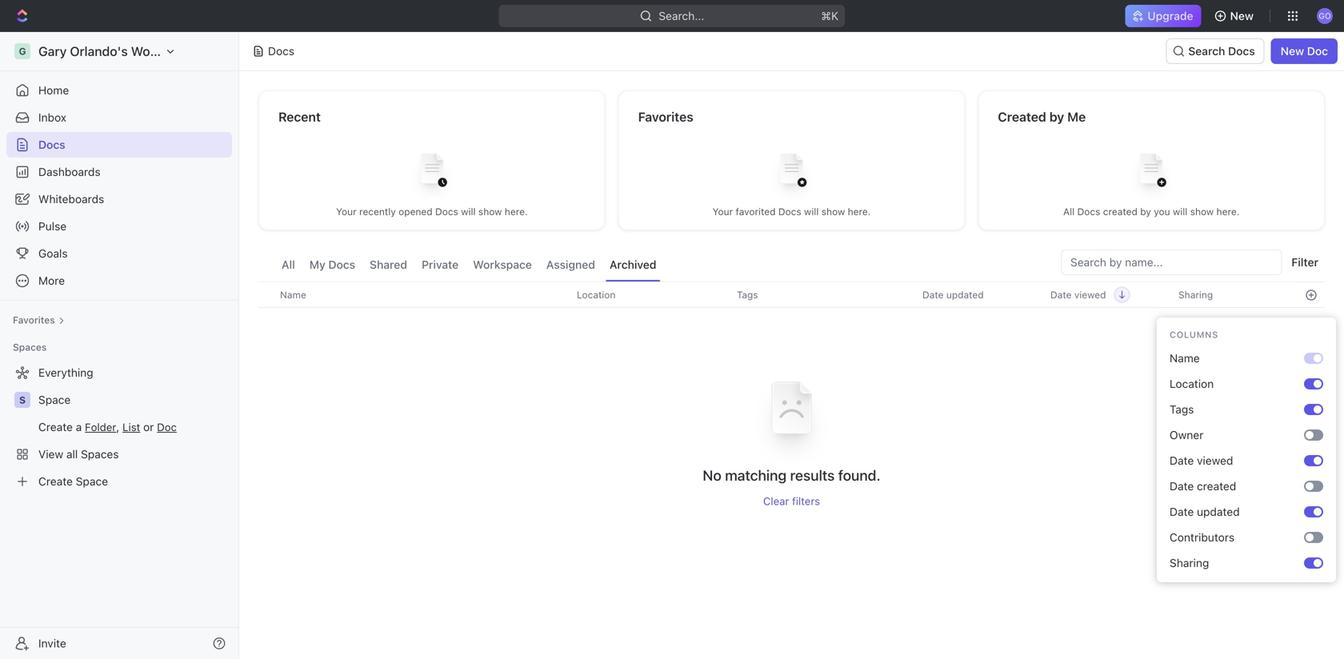 Task type: describe. For each thing, give the bounding box(es) containing it.
private
[[422, 258, 459, 271]]

new for new doc
[[1281, 44, 1305, 58]]

favorited
[[736, 206, 776, 217]]

all docs created by you will show here.
[[1064, 206, 1240, 217]]

pulse
[[38, 220, 67, 233]]

you
[[1154, 206, 1171, 217]]

no created by me docs image
[[1120, 141, 1184, 205]]

no data image
[[744, 361, 840, 466]]

viewed inside button
[[1075, 289, 1106, 301]]

doc
[[1308, 44, 1329, 58]]

sharing inside no matching results found. 'table'
[[1179, 289, 1213, 301]]

your for favorites
[[713, 206, 733, 217]]

upgrade link
[[1126, 5, 1202, 27]]

1 show from the left
[[479, 206, 502, 217]]

2 show from the left
[[822, 206, 845, 217]]

whiteboards
[[38, 192, 104, 206]]

space
[[38, 393, 71, 407]]

date viewed button
[[1041, 283, 1130, 307]]

shared button
[[366, 250, 411, 282]]

owner
[[1170, 429, 1204, 442]]

tab list containing all
[[278, 250, 661, 282]]

clear filters
[[763, 495, 820, 508]]

docs right favorited
[[779, 206, 802, 217]]

clear
[[763, 495, 789, 508]]

assigned
[[547, 258, 595, 271]]

workspace button
[[469, 250, 536, 282]]

search
[[1189, 44, 1226, 58]]

Search by name... text field
[[1071, 250, 1273, 275]]

my docs button
[[306, 250, 359, 282]]

me
[[1068, 109, 1086, 124]]

columns
[[1170, 330, 1219, 340]]

0 vertical spatial by
[[1050, 109, 1065, 124]]

your for recent
[[336, 206, 357, 217]]

your recently opened docs will show here.
[[336, 206, 528, 217]]

new doc button
[[1271, 38, 1338, 64]]

1 here. from the left
[[505, 206, 528, 217]]

new doc
[[1281, 44, 1329, 58]]

shared
[[370, 258, 407, 271]]

favorites inside button
[[13, 315, 55, 326]]

name inside row
[[280, 289, 306, 301]]

favorites button
[[6, 311, 71, 330]]

date updated inside button
[[923, 289, 984, 301]]

s
[[19, 395, 26, 406]]

my
[[310, 258, 326, 271]]

3 show from the left
[[1191, 206, 1214, 217]]

1 horizontal spatial updated
[[1197, 505, 1240, 519]]

dashboards
[[38, 165, 101, 178]]

docs inside docs link
[[38, 138, 65, 151]]

recent
[[279, 109, 321, 124]]

opened
[[399, 206, 433, 217]]

all for all
[[282, 258, 295, 271]]

1 horizontal spatial favorites
[[638, 109, 694, 124]]

date viewed inside button
[[1051, 289, 1106, 301]]

2 here. from the left
[[848, 206, 871, 217]]

archived
[[610, 258, 657, 271]]

search docs button
[[1166, 38, 1265, 64]]

no matching results found.
[[703, 467, 881, 484]]

invite
[[38, 637, 66, 650]]

1 horizontal spatial name
[[1170, 352, 1200, 365]]

all button
[[278, 250, 299, 282]]

my docs
[[310, 258, 355, 271]]

clear filters button
[[763, 495, 820, 508]]

filters
[[792, 495, 820, 508]]

space, , element
[[14, 392, 30, 408]]



Task type: vqa. For each thing, say whether or not it's contained in the screenshot.
bottommost 'New'
yes



Task type: locate. For each thing, give the bounding box(es) containing it.
show
[[479, 206, 502, 217], [822, 206, 845, 217], [1191, 206, 1214, 217]]

1 horizontal spatial all
[[1064, 206, 1075, 217]]

0 horizontal spatial tags
[[737, 289, 758, 301]]

1 horizontal spatial new
[[1281, 44, 1305, 58]]

assigned button
[[543, 250, 599, 282]]

0 vertical spatial date updated
[[923, 289, 984, 301]]

all
[[1064, 206, 1075, 217], [282, 258, 295, 271]]

1 vertical spatial date viewed
[[1170, 454, 1234, 467]]

1 vertical spatial new
[[1281, 44, 1305, 58]]

search docs
[[1189, 44, 1255, 58]]

created
[[1103, 206, 1138, 217], [1197, 480, 1237, 493]]

no
[[703, 467, 722, 484]]

search...
[[659, 9, 705, 22]]

0 vertical spatial location
[[577, 289, 616, 301]]

new for new
[[1231, 9, 1254, 22]]

by left you at the right of the page
[[1141, 206, 1152, 217]]

contributors
[[1170, 531, 1235, 544]]

all for all docs created by you will show here.
[[1064, 206, 1075, 217]]

1 horizontal spatial date viewed
[[1170, 454, 1234, 467]]

created left you at the right of the page
[[1103, 206, 1138, 217]]

0 horizontal spatial date updated
[[923, 289, 984, 301]]

1 vertical spatial name
[[1170, 352, 1200, 365]]

private button
[[418, 250, 463, 282]]

upgrade
[[1148, 9, 1194, 22]]

created by me
[[998, 109, 1086, 124]]

dashboards link
[[6, 159, 232, 185]]

date viewed
[[1051, 289, 1106, 301], [1170, 454, 1234, 467]]

1 vertical spatial viewed
[[1197, 454, 1234, 467]]

2 horizontal spatial will
[[1173, 206, 1188, 217]]

updated
[[947, 289, 984, 301], [1197, 505, 1240, 519]]

found.
[[839, 467, 881, 484]]

archived button
[[606, 250, 661, 282]]

docs link
[[6, 132, 232, 158]]

location down assigned button
[[577, 289, 616, 301]]

sharing up columns
[[1179, 289, 1213, 301]]

favorites
[[638, 109, 694, 124], [13, 315, 55, 326]]

will down the no favorited docs image
[[804, 206, 819, 217]]

1 vertical spatial all
[[282, 258, 295, 271]]

new button
[[1208, 3, 1264, 29]]

0 vertical spatial tags
[[737, 289, 758, 301]]

0 horizontal spatial viewed
[[1075, 289, 1106, 301]]

docs right search
[[1229, 44, 1255, 58]]

your left 'recently'
[[336, 206, 357, 217]]

docs left you at the right of the page
[[1078, 206, 1101, 217]]

name down all button
[[280, 289, 306, 301]]

0 horizontal spatial all
[[282, 258, 295, 271]]

location down columns
[[1170, 377, 1214, 391]]

viewed
[[1075, 289, 1106, 301], [1197, 454, 1234, 467]]

docs inside search docs button
[[1229, 44, 1255, 58]]

your
[[336, 206, 357, 217], [713, 206, 733, 217]]

no favorited docs image
[[760, 141, 824, 205]]

location inside row
[[577, 289, 616, 301]]

will right you at the right of the page
[[1173, 206, 1188, 217]]

3 here. from the left
[[1217, 206, 1240, 217]]

date updated button
[[913, 283, 994, 307]]

matching
[[725, 467, 787, 484]]

1 will from the left
[[461, 206, 476, 217]]

1 horizontal spatial here.
[[848, 206, 871, 217]]

0 vertical spatial viewed
[[1075, 289, 1106, 301]]

sharing down contributors
[[1170, 557, 1210, 570]]

⌘k
[[822, 9, 839, 22]]

1 horizontal spatial date updated
[[1170, 505, 1240, 519]]

by
[[1050, 109, 1065, 124], [1141, 206, 1152, 217]]

0 horizontal spatial show
[[479, 206, 502, 217]]

row containing name
[[259, 282, 1325, 308]]

1 your from the left
[[336, 206, 357, 217]]

column header inside no matching results found. 'table'
[[259, 282, 276, 308]]

1 vertical spatial sharing
[[1170, 557, 1210, 570]]

sidebar navigation
[[0, 32, 239, 659]]

row
[[259, 282, 1325, 308]]

1 vertical spatial tags
[[1170, 403, 1194, 416]]

1 vertical spatial updated
[[1197, 505, 1240, 519]]

show down the no favorited docs image
[[822, 206, 845, 217]]

1 vertical spatial favorites
[[13, 315, 55, 326]]

docs right opened
[[435, 206, 458, 217]]

0 vertical spatial sharing
[[1179, 289, 1213, 301]]

1 vertical spatial by
[[1141, 206, 1152, 217]]

2 horizontal spatial show
[[1191, 206, 1214, 217]]

new
[[1231, 9, 1254, 22], [1281, 44, 1305, 58]]

by left me
[[1050, 109, 1065, 124]]

all inside button
[[282, 258, 295, 271]]

0 horizontal spatial favorites
[[13, 315, 55, 326]]

will
[[461, 206, 476, 217], [804, 206, 819, 217], [1173, 206, 1188, 217]]

recently
[[359, 206, 396, 217]]

3 will from the left
[[1173, 206, 1188, 217]]

0 vertical spatial date viewed
[[1051, 289, 1106, 301]]

inbox link
[[6, 105, 232, 130]]

your favorited docs will show here.
[[713, 206, 871, 217]]

0 horizontal spatial location
[[577, 289, 616, 301]]

0 horizontal spatial new
[[1231, 9, 1254, 22]]

0 vertical spatial new
[[1231, 9, 1254, 22]]

pulse link
[[6, 214, 232, 239]]

created
[[998, 109, 1047, 124]]

0 horizontal spatial by
[[1050, 109, 1065, 124]]

0 horizontal spatial date viewed
[[1051, 289, 1106, 301]]

1 horizontal spatial created
[[1197, 480, 1237, 493]]

home
[[38, 84, 69, 97]]

here.
[[505, 206, 528, 217], [848, 206, 871, 217], [1217, 206, 1240, 217]]

workspace
[[473, 258, 532, 271]]

updated inside button
[[947, 289, 984, 301]]

1 horizontal spatial your
[[713, 206, 733, 217]]

docs
[[268, 44, 295, 58], [1229, 44, 1255, 58], [38, 138, 65, 151], [435, 206, 458, 217], [779, 206, 802, 217], [1078, 206, 1101, 217], [328, 258, 355, 271]]

no matching results found. row
[[259, 361, 1325, 508]]

docs right my
[[328, 258, 355, 271]]

location
[[577, 289, 616, 301], [1170, 377, 1214, 391]]

home link
[[6, 78, 232, 103]]

0 horizontal spatial name
[[280, 289, 306, 301]]

2 your from the left
[[713, 206, 733, 217]]

0 horizontal spatial will
[[461, 206, 476, 217]]

date updated
[[923, 289, 984, 301], [1170, 505, 1240, 519]]

show up workspace
[[479, 206, 502, 217]]

0 horizontal spatial your
[[336, 206, 357, 217]]

show right you at the right of the page
[[1191, 206, 1214, 217]]

tags
[[737, 289, 758, 301], [1170, 403, 1194, 416]]

docs up recent
[[268, 44, 295, 58]]

name
[[280, 289, 306, 301], [1170, 352, 1200, 365]]

1 horizontal spatial by
[[1141, 206, 1152, 217]]

1 horizontal spatial show
[[822, 206, 845, 217]]

goals link
[[6, 241, 232, 267]]

inbox
[[38, 111, 66, 124]]

name down columns
[[1170, 352, 1200, 365]]

0 horizontal spatial updated
[[947, 289, 984, 301]]

1 horizontal spatial location
[[1170, 377, 1214, 391]]

0 vertical spatial created
[[1103, 206, 1138, 217]]

new left doc
[[1281, 44, 1305, 58]]

1 vertical spatial created
[[1197, 480, 1237, 493]]

column header
[[259, 282, 276, 308]]

2 horizontal spatial here.
[[1217, 206, 1240, 217]]

your left favorited
[[713, 206, 733, 217]]

space link
[[38, 387, 229, 413]]

1 horizontal spatial will
[[804, 206, 819, 217]]

1 horizontal spatial viewed
[[1197, 454, 1234, 467]]

tab list
[[278, 250, 661, 282]]

0 vertical spatial favorites
[[638, 109, 694, 124]]

docs inside my docs button
[[328, 258, 355, 271]]

docs down inbox
[[38, 138, 65, 151]]

will right opened
[[461, 206, 476, 217]]

spaces
[[13, 342, 47, 353]]

goals
[[38, 247, 68, 260]]

1 vertical spatial location
[[1170, 377, 1214, 391]]

sharing
[[1179, 289, 1213, 301], [1170, 557, 1210, 570]]

0 vertical spatial updated
[[947, 289, 984, 301]]

0 horizontal spatial here.
[[505, 206, 528, 217]]

date
[[923, 289, 944, 301], [1051, 289, 1072, 301], [1170, 454, 1194, 467], [1170, 480, 1194, 493], [1170, 505, 1194, 519]]

no recent docs image
[[400, 141, 464, 205]]

2 will from the left
[[804, 206, 819, 217]]

results
[[790, 467, 835, 484]]

1 horizontal spatial tags
[[1170, 403, 1194, 416]]

date created
[[1170, 480, 1237, 493]]

0 vertical spatial all
[[1064, 206, 1075, 217]]

no matching results found. table
[[259, 282, 1325, 508]]

whiteboards link
[[6, 186, 232, 212]]

tags inside row
[[737, 289, 758, 301]]

1 vertical spatial date updated
[[1170, 505, 1240, 519]]

0 horizontal spatial created
[[1103, 206, 1138, 217]]

created up contributors
[[1197, 480, 1237, 493]]

0 vertical spatial name
[[280, 289, 306, 301]]

new up search docs at top
[[1231, 9, 1254, 22]]



